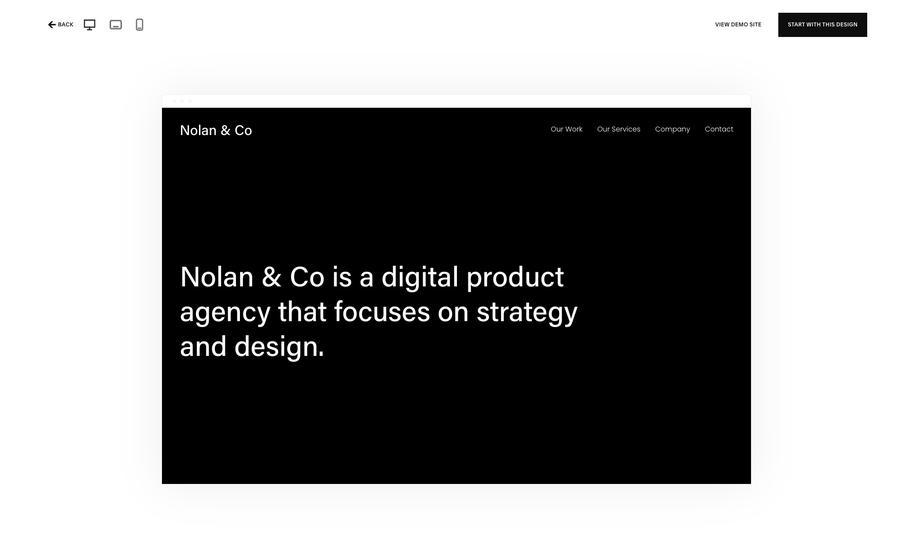 Task type: describe. For each thing, give the bounding box(es) containing it.
6 - from the left
[[249, 22, 252, 31]]

back button
[[46, 15, 76, 34]]

portfolio
[[67, 22, 96, 31]]

design
[[837, 21, 858, 28]]

minetta
[[338, 78, 369, 87]]

4 - from the left
[[171, 22, 174, 31]]

store
[[43, 22, 61, 31]]

preview template on a desktop device image
[[81, 18, 99, 32]]

nolan image
[[71, 128, 308, 445]]

memberships
[[102, 22, 148, 31]]

preview template on a tablet device image
[[107, 17, 124, 32]]

local
[[289, 22, 307, 31]]

back
[[58, 21, 73, 28]]

quincy image
[[338, 504, 576, 554]]

start with this design
[[789, 21, 858, 28]]

online store - portfolio - memberships - blog - scheduling - courses - services - local business
[[19, 22, 338, 31]]

scheduling
[[176, 22, 214, 31]]

view
[[716, 21, 730, 28]]

nevins image
[[606, 0, 843, 69]]

blog
[[154, 22, 170, 31]]

7 - from the left
[[284, 22, 287, 31]]

view demo site link
[[716, 13, 762, 37]]

minetta image
[[338, 0, 576, 69]]

nevins
[[605, 78, 631, 87]]

3 - from the left
[[150, 22, 153, 31]]

this
[[823, 21, 836, 28]]



Task type: vqa. For each thing, say whether or not it's contained in the screenshot.
Local
yes



Task type: locate. For each thing, give the bounding box(es) containing it.
site
[[750, 21, 762, 28]]

with
[[807, 21, 822, 28]]

- left the blog
[[150, 22, 153, 31]]

demo
[[732, 21, 749, 28]]

online
[[19, 22, 41, 31]]

novo image
[[338, 128, 576, 445]]

pazari image
[[71, 504, 308, 554]]

start with this design button
[[779, 13, 868, 37]]

- right the courses
[[249, 22, 252, 31]]

- left the courses
[[215, 22, 218, 31]]

view demo site
[[716, 21, 762, 28]]

- left preview template on a tablet device icon
[[97, 22, 100, 31]]

-
[[63, 22, 65, 31], [97, 22, 100, 31], [150, 22, 153, 31], [171, 22, 174, 31], [215, 22, 218, 31], [249, 22, 252, 31], [284, 22, 287, 31]]

matsuya image
[[71, 0, 308, 69]]

- right store
[[63, 22, 65, 31]]

start
[[789, 21, 806, 28]]

courses
[[220, 22, 248, 31]]

- left local
[[284, 22, 287, 31]]

business
[[308, 22, 338, 31]]

services
[[254, 22, 283, 31]]

preview template on a mobile device image
[[133, 18, 146, 31]]

1 - from the left
[[63, 22, 65, 31]]

2 - from the left
[[97, 22, 100, 31]]

5 - from the left
[[215, 22, 218, 31]]

- right the blog
[[171, 22, 174, 31]]

sackett image
[[606, 504, 843, 554]]

otto image
[[606, 128, 843, 445]]



